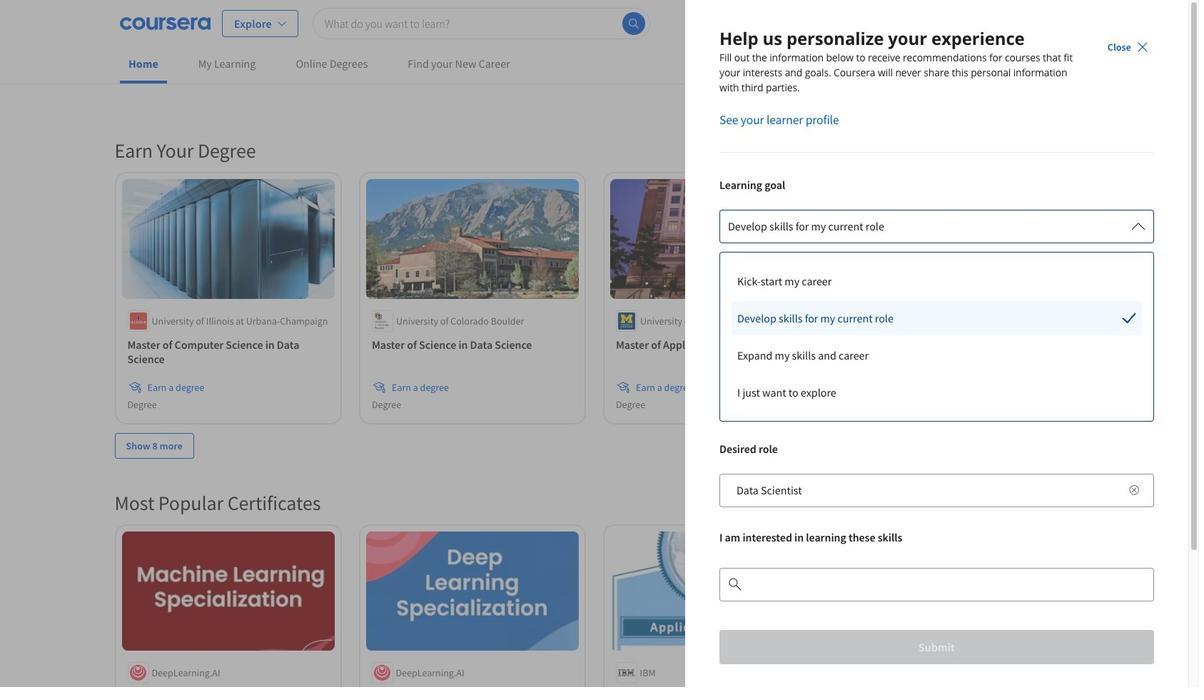 Task type: describe. For each thing, give the bounding box(es) containing it.
earn your degree collection element
[[106, 115, 1083, 482]]



Task type: vqa. For each thing, say whether or not it's contained in the screenshot.
the Most Popular Certificates Collection element
yes



Task type: locate. For each thing, give the bounding box(es) containing it.
coursera image
[[120, 12, 211, 35]]

None search field
[[313, 7, 651, 39]]

clear search image
[[1129, 485, 1141, 496]]

most popular certificates collection element
[[106, 468, 1083, 688]]

clear search image
[[1129, 309, 1141, 321]]

list box
[[721, 253, 1154, 421]]



